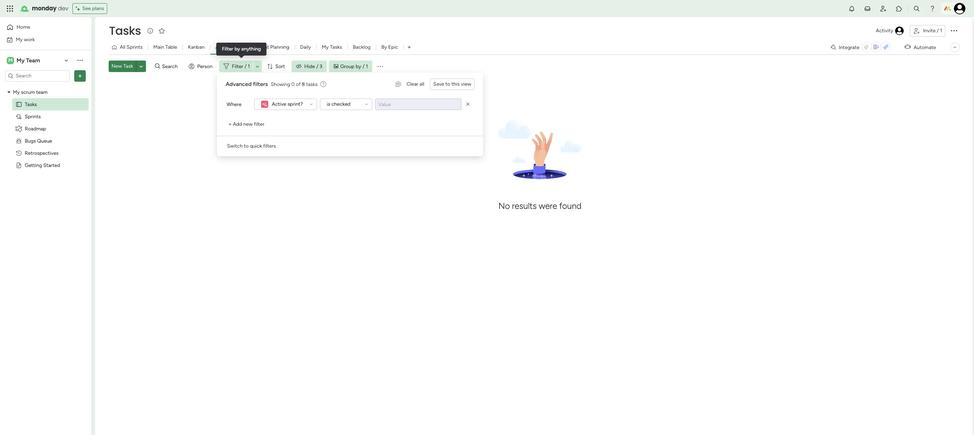 Task type: describe. For each thing, give the bounding box(es) containing it.
by for filter
[[235, 46, 240, 52]]

active for active sprint
[[215, 44, 230, 50]]

filters inside button
[[263, 143, 276, 149]]

person
[[197, 63, 213, 69]]

no results were found
[[499, 201, 582, 211]]

my for my tasks
[[322, 44, 329, 50]]

add view image
[[408, 45, 411, 50]]

filter for filter / 1
[[232, 63, 243, 69]]

checked
[[332, 101, 351, 107]]

invite members image
[[880, 5, 887, 12]]

3
[[320, 63, 322, 69]]

dapulse integrations image
[[831, 45, 836, 50]]

0
[[291, 81, 295, 87]]

8
[[302, 81, 305, 87]]

sprint inside active sprint button
[[231, 44, 245, 50]]

my work button
[[4, 34, 77, 45]]

sort button
[[264, 61, 289, 72]]

/ for invite
[[937, 28, 939, 34]]

is checked
[[327, 101, 351, 107]]

all
[[120, 44, 125, 50]]

search everything image
[[913, 5, 920, 12]]

1 horizontal spatial 1
[[366, 63, 368, 69]]

filter for filter by anything
[[222, 46, 233, 52]]

home button
[[4, 22, 77, 33]]

caret down image
[[8, 90, 10, 95]]

workspace selection element
[[7, 56, 41, 65]]

my team
[[17, 57, 40, 64]]

invite
[[923, 28, 936, 34]]

inbox image
[[864, 5, 871, 12]]

1 vertical spatial options image
[[76, 72, 84, 79]]

+ add new filter
[[229, 121, 264, 127]]

plans
[[92, 5, 104, 11]]

see plans
[[82, 5, 104, 11]]

Tasks field
[[107, 23, 143, 39]]

hide
[[304, 63, 315, 69]]

bugs
[[25, 138, 36, 144]]

new task
[[112, 63, 133, 69]]

sprint?
[[288, 101, 303, 107]]

by for group
[[356, 63, 361, 69]]

collapse board header image
[[952, 44, 958, 50]]

0 horizontal spatial sprints
[[25, 114, 41, 120]]

team
[[36, 89, 48, 95]]

bugs queue
[[25, 138, 52, 144]]

0 vertical spatial tasks
[[109, 23, 141, 39]]

were
[[539, 201, 557, 211]]

my tasks
[[322, 44, 342, 50]]

backlog
[[353, 44, 371, 50]]

menu image
[[377, 63, 384, 70]]

2 vertical spatial tasks
[[25, 101, 37, 107]]

clear
[[407, 81, 418, 87]]

team
[[26, 57, 40, 64]]

save to this view
[[433, 81, 471, 87]]

new
[[112, 63, 122, 69]]

kanban
[[188, 44, 205, 50]]

of
[[296, 81, 301, 87]]

monday
[[32, 4, 57, 13]]

sprints inside all sprints button
[[127, 44, 143, 50]]

advanced
[[226, 81, 252, 88]]

save
[[433, 81, 444, 87]]

learn more image
[[320, 81, 326, 88]]

Search in workspace field
[[15, 72, 60, 80]]

home
[[17, 24, 30, 30]]

new task button
[[109, 61, 136, 72]]

+
[[229, 121, 232, 127]]

sort
[[275, 63, 285, 69]]

kanban button
[[183, 42, 210, 53]]

all sprints
[[120, 44, 143, 50]]

switch to quick filters
[[227, 143, 276, 149]]

my scrum team
[[13, 89, 48, 95]]

daily
[[300, 44, 311, 50]]

found
[[559, 201, 582, 211]]

1 horizontal spatial options image
[[950, 26, 958, 35]]

active sprint?
[[272, 101, 303, 107]]

angle down image
[[139, 64, 143, 69]]

public board image for getting started
[[15, 162, 22, 169]]

to for save
[[445, 81, 450, 87]]

table
[[165, 44, 177, 50]]

automate
[[914, 44, 936, 50]]

invite / 1
[[923, 28, 942, 34]]

0 vertical spatial filters
[[253, 81, 268, 88]]

hide / 3
[[304, 63, 322, 69]]

anything
[[241, 46, 261, 52]]

see plans button
[[73, 3, 107, 14]]

workspace options image
[[76, 57, 84, 64]]



Task type: locate. For each thing, give the bounding box(es) containing it.
0 vertical spatial filter
[[222, 46, 233, 52]]

backlog button
[[348, 42, 376, 53]]

see
[[82, 5, 91, 11]]

is
[[327, 101, 330, 107]]

activity button
[[873, 25, 907, 37]]

this
[[452, 81, 460, 87]]

autopilot image
[[905, 42, 911, 52]]

my for my scrum team
[[13, 89, 20, 95]]

main table button
[[148, 42, 183, 53]]

add to favorites image
[[158, 27, 165, 34]]

roadmap
[[25, 126, 46, 132]]

by epic button
[[376, 42, 404, 53]]

filter by anything
[[222, 46, 261, 52]]

where
[[227, 101, 242, 107]]

new
[[243, 121, 253, 127]]

0 vertical spatial public board image
[[15, 101, 22, 108]]

group by / 1
[[340, 63, 368, 69]]

tasks up all
[[109, 23, 141, 39]]

1 horizontal spatial to
[[445, 81, 450, 87]]

remove sort image
[[465, 101, 472, 108]]

to left quick
[[244, 143, 249, 149]]

1 horizontal spatial sprints
[[127, 44, 143, 50]]

/ inside invite / 1 button
[[937, 28, 939, 34]]

retrospectives
[[25, 150, 59, 156]]

my inside list box
[[13, 89, 20, 95]]

2 horizontal spatial tasks
[[330, 44, 342, 50]]

/ for filter
[[245, 63, 247, 69]]

arrow down image
[[253, 62, 262, 71]]

public board image
[[15, 101, 22, 108], [15, 162, 22, 169]]

public board image left getting
[[15, 162, 22, 169]]

1 horizontal spatial tasks
[[109, 23, 141, 39]]

0 horizontal spatial active
[[215, 44, 230, 50]]

main table
[[153, 44, 177, 50]]

tasks down my scrum team
[[25, 101, 37, 107]]

1 vertical spatial sprints
[[25, 114, 41, 120]]

started
[[43, 162, 60, 168]]

no results image
[[499, 119, 582, 192]]

Search field
[[160, 61, 182, 71]]

1 vertical spatial filter
[[232, 63, 243, 69]]

by left anything
[[235, 46, 240, 52]]

results
[[512, 201, 537, 211]]

to inside "button"
[[445, 81, 450, 87]]

1 vertical spatial to
[[244, 143, 249, 149]]

0 vertical spatial options image
[[950, 26, 958, 35]]

1 horizontal spatial sprint
[[255, 44, 269, 50]]

0 horizontal spatial to
[[244, 143, 249, 149]]

view
[[461, 81, 471, 87]]

my up 3
[[322, 44, 329, 50]]

/ right the 'invite'
[[937, 28, 939, 34]]

task
[[123, 63, 133, 69]]

getting started
[[25, 162, 60, 168]]

sprint left planning
[[255, 44, 269, 50]]

1 public board image from the top
[[15, 101, 22, 108]]

active sprint
[[215, 44, 245, 50]]

2 sprint from the left
[[255, 44, 269, 50]]

daily button
[[295, 42, 316, 53]]

filters down arrow down image
[[253, 81, 268, 88]]

/ right group
[[363, 63, 365, 69]]

1 sprint from the left
[[231, 44, 245, 50]]

help image
[[929, 5, 936, 12]]

show board description image
[[146, 27, 155, 34]]

v2 search image
[[155, 62, 160, 70]]

quick
[[250, 143, 262, 149]]

my for my work
[[16, 36, 23, 43]]

advanced filters showing 0 of 8 tasks
[[226, 81, 318, 88]]

activity
[[876, 28, 894, 34]]

monday dev
[[32, 4, 68, 13]]

work
[[24, 36, 35, 43]]

sprint planning
[[255, 44, 289, 50]]

sprints right all
[[127, 44, 143, 50]]

1 inside button
[[940, 28, 942, 34]]

all
[[420, 81, 424, 87]]

1 vertical spatial tasks
[[330, 44, 342, 50]]

apps image
[[896, 5, 903, 12]]

my inside workspace selection element
[[17, 57, 25, 64]]

workspace image
[[7, 56, 14, 64]]

0 horizontal spatial tasks
[[25, 101, 37, 107]]

active left sprint?
[[272, 101, 286, 107]]

/ left 3
[[316, 63, 318, 69]]

1
[[940, 28, 942, 34], [248, 63, 250, 69], [366, 63, 368, 69]]

1 for invite / 1
[[940, 28, 942, 34]]

filters right quick
[[263, 143, 276, 149]]

my tasks button
[[316, 42, 348, 53]]

active
[[215, 44, 230, 50], [272, 101, 286, 107]]

tasks
[[306, 81, 318, 87]]

sprint inside sprint planning button
[[255, 44, 269, 50]]

1 horizontal spatial by
[[356, 63, 361, 69]]

to left this
[[445, 81, 450, 87]]

1 vertical spatial public board image
[[15, 162, 22, 169]]

tasks inside button
[[330, 44, 342, 50]]

switch
[[227, 143, 243, 149]]

queue
[[37, 138, 52, 144]]

Value field
[[375, 99, 462, 110]]

2 horizontal spatial 1
[[940, 28, 942, 34]]

select product image
[[6, 5, 14, 12]]

group
[[340, 63, 354, 69]]

add
[[233, 121, 242, 127]]

clear all
[[407, 81, 424, 87]]

active sprint button
[[210, 42, 250, 53]]

0 horizontal spatial options image
[[76, 72, 84, 79]]

filters
[[253, 81, 268, 88], [263, 143, 276, 149]]

save to this view button
[[430, 79, 475, 90]]

maria williams image
[[954, 3, 966, 14]]

sprints up roadmap
[[25, 114, 41, 120]]

v2 user feedback image
[[396, 81, 401, 88]]

filter
[[254, 121, 264, 127]]

by right group
[[356, 63, 361, 69]]

to inside button
[[244, 143, 249, 149]]

0 vertical spatial active
[[215, 44, 230, 50]]

/ left arrow down image
[[245, 63, 247, 69]]

dev
[[58, 4, 68, 13]]

0 vertical spatial by
[[235, 46, 240, 52]]

1 vertical spatial active
[[272, 101, 286, 107]]

/ for hide
[[316, 63, 318, 69]]

notifications image
[[848, 5, 856, 12]]

2 public board image from the top
[[15, 162, 22, 169]]

my work
[[16, 36, 35, 43]]

1 left arrow down image
[[248, 63, 250, 69]]

invite / 1 button
[[910, 25, 946, 37]]

my right the workspace icon
[[17, 57, 25, 64]]

1 left menu image
[[366, 63, 368, 69]]

list box containing my scrum team
[[0, 85, 91, 268]]

no
[[499, 201, 510, 211]]

0 horizontal spatial sprint
[[231, 44, 245, 50]]

my for my team
[[17, 57, 25, 64]]

showing
[[271, 81, 290, 87]]

sprint up filter / 1
[[231, 44, 245, 50]]

1 vertical spatial by
[[356, 63, 361, 69]]

filter up advanced
[[232, 63, 243, 69]]

1 right the 'invite'
[[940, 28, 942, 34]]

my inside "my work" 'button'
[[16, 36, 23, 43]]

planning
[[270, 44, 289, 50]]

by
[[235, 46, 240, 52], [356, 63, 361, 69]]

to for switch
[[244, 143, 249, 149]]

main
[[153, 44, 164, 50]]

0 vertical spatial to
[[445, 81, 450, 87]]

public board image down scrum
[[15, 101, 22, 108]]

0 horizontal spatial 1
[[248, 63, 250, 69]]

all sprints button
[[109, 42, 148, 53]]

getting
[[25, 162, 42, 168]]

list box
[[0, 85, 91, 268]]

active right kanban
[[215, 44, 230, 50]]

tasks up group
[[330, 44, 342, 50]]

options image
[[950, 26, 958, 35], [76, 72, 84, 79]]

active inside button
[[215, 44, 230, 50]]

filter up filter / 1
[[222, 46, 233, 52]]

1 vertical spatial filters
[[263, 143, 276, 149]]

to
[[445, 81, 450, 87], [244, 143, 249, 149]]

filter / 1
[[232, 63, 250, 69]]

1 horizontal spatial active
[[272, 101, 286, 107]]

by epic
[[381, 44, 398, 50]]

by
[[381, 44, 387, 50]]

public board image for tasks
[[15, 101, 22, 108]]

active for active sprint?
[[272, 101, 286, 107]]

m
[[8, 57, 13, 63]]

0 vertical spatial sprints
[[127, 44, 143, 50]]

1 for filter / 1
[[248, 63, 250, 69]]

my
[[16, 36, 23, 43], [322, 44, 329, 50], [17, 57, 25, 64], [13, 89, 20, 95]]

my left the work on the top left
[[16, 36, 23, 43]]

0 horizontal spatial by
[[235, 46, 240, 52]]

scrum
[[21, 89, 35, 95]]

options image up collapse board header image
[[950, 26, 958, 35]]

option
[[0, 86, 91, 87]]

my right the caret down icon
[[13, 89, 20, 95]]

person button
[[186, 61, 217, 72]]

integrate
[[839, 44, 860, 50]]

epic
[[388, 44, 398, 50]]

my inside my tasks button
[[322, 44, 329, 50]]

clear all button
[[404, 79, 427, 90]]

+ add new filter button
[[226, 119, 267, 130]]

sprint planning button
[[250, 42, 295, 53]]

options image down workspace options icon
[[76, 72, 84, 79]]



Task type: vqa. For each thing, say whether or not it's contained in the screenshot.
"HELP" Image
yes



